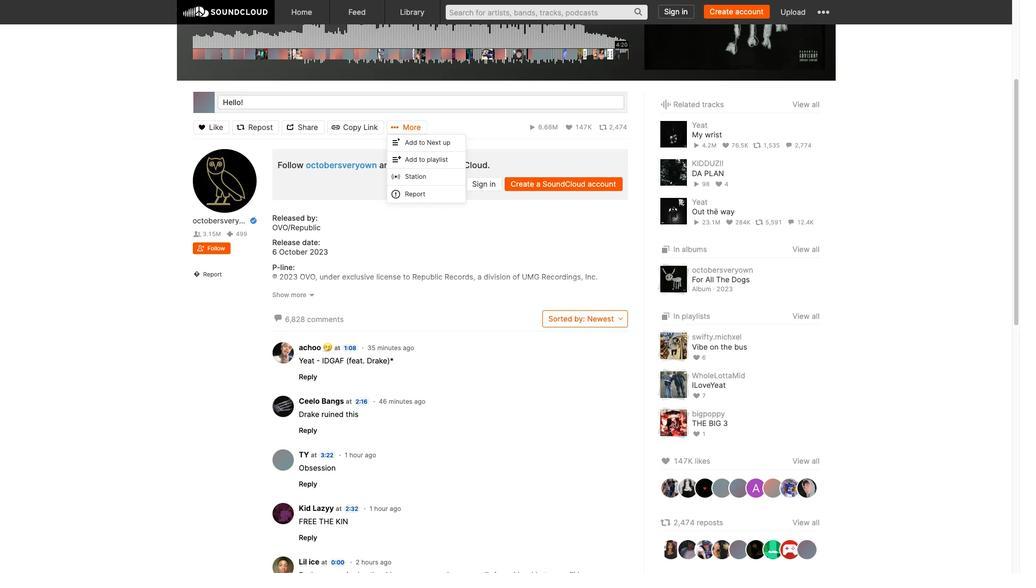 Task type: describe. For each thing, give the bounding box(es) containing it.
division
[[484, 272, 511, 281]]

station
[[405, 173, 426, 181]]

iloveyeat link
[[692, 381, 726, 391]]

like button
[[193, 120, 230, 134]]

2023 inside p-line: ℗ 2023 ovo, under exclusive license to republic records, a division of umg recordings, inc.
[[279, 272, 298, 281]]

follow for follow
[[207, 245, 225, 252]]

date:
[[302, 238, 320, 247]]

release
[[272, 238, 300, 247]]

12.4k link
[[787, 219, 814, 226]]

reply link for obsession
[[299, 480, 317, 489]]

the for bigpoppy
[[692, 419, 707, 428]]

at inside the ty at 3:22 · 1 hour ago
[[311, 451, 317, 459]]

kidduzi! da plan
[[692, 159, 724, 178]]

sign in button for create account
[[658, 5, 694, 19]]

5,591 link
[[755, 219, 782, 226]]

report link
[[193, 271, 256, 282]]

the
[[716, 275, 730, 284]]

2:16
[[356, 398, 368, 406]]

home link
[[274, 0, 330, 24]]

2 horizontal spatial octobersveryown link
[[692, 266, 753, 275]]

ty
[[299, 450, 309, 459]]

inc.
[[585, 272, 598, 281]]

in playlists
[[673, 312, 710, 321]]

swifty.michxel vibe on the bus 6
[[692, 333, 747, 362]]

the for free
[[319, 517, 334, 526]]

· inside lil ice at 0:00 · 2 hours ago
[[350, 559, 352, 567]]

view all for related tracks
[[793, 100, 820, 109]]

license
[[376, 272, 401, 281]]

for all the dogs link
[[692, 275, 750, 285]]

bangs
[[322, 397, 344, 406]]

add to playlist button
[[387, 152, 465, 169]]

drake)*
[[367, 356, 394, 365]]

octobersveryown for octobersveryown for all the dogs album · 2023
[[692, 266, 753, 275]]

report button
[[387, 186, 465, 203]]

1 horizontal spatial octobersveryown link
[[306, 160, 377, 171]]

a inside p-line: ℗ 2023 ovo, under exclusive license to republic records, a division of umg recordings, inc.
[[478, 272, 482, 281]]

feed link
[[330, 0, 385, 24]]

miles gabriel's avatar element
[[660, 478, 681, 500]]

ago for drake ruined this
[[414, 398, 426, 406]]

kidduzi!
[[692, 159, 724, 168]]

284k link
[[725, 219, 750, 226]]

1 horizontal spatial account
[[735, 7, 764, 16]]

released by: ovo/republic
[[272, 213, 321, 232]]

kpradoo's avatar element
[[660, 540, 681, 561]]

like image
[[660, 456, 671, 468]]

1 inside kid lazyy at 2:32 · 1 hour ago
[[370, 505, 373, 513]]

3:22 link
[[319, 451, 336, 460]]

view for playlists
[[793, 312, 810, 321]]

track stats element for yeat my wrist
[[692, 140, 820, 152]]

sorted by: newest
[[549, 314, 614, 323]]

show more
[[272, 291, 306, 299]]

up
[[443, 139, 450, 147]]

and
[[379, 160, 394, 171]]

drake - idgaf (feat. yeat) element
[[644, 0, 825, 70]]

add for add to playlist
[[405, 156, 417, 164]]

ausain maples's avatar element
[[745, 478, 766, 500]]

· inside the ty at 3:22 · 1 hour ago
[[339, 451, 341, 459]]

add to next up
[[405, 139, 450, 147]]

2,474 link
[[599, 123, 627, 132]]

at for -
[[334, 344, 340, 352]]

ty at 3:22 · 1 hour ago
[[299, 450, 376, 459]]

iloveyeat
[[692, 381, 726, 390]]

soundcloud
[[543, 179, 586, 189]]

view for likes
[[793, 457, 810, 466]]

tj limegrover's avatar element
[[728, 478, 749, 500]]

bigpoppy
[[692, 410, 725, 419]]

republic
[[412, 272, 443, 281]]

2,474 for 2,474 reposts
[[673, 519, 695, 528]]

albums
[[682, 245, 707, 254]]

all for 2,474 reposts
[[812, 519, 820, 528]]

147k for 147k
[[575, 123, 592, 131]]

library link
[[385, 0, 440, 24]]

user 377636864's avatar element
[[762, 478, 783, 500]]

499 link
[[226, 231, 247, 238]]

all for related tracks
[[812, 100, 820, 109]]

tbd ayden's avatar element
[[677, 540, 698, 561]]

dogs
[[732, 275, 750, 284]]

2,474 for 2,474
[[609, 123, 627, 131]]

4.2m
[[702, 142, 717, 150]]

(feat.
[[346, 356, 365, 365]]

yeat link for out
[[692, 198, 708, 207]]

follow button
[[193, 243, 230, 255]]

ovo/republic
[[272, 223, 321, 232]]

under
[[320, 272, 340, 281]]

℗
[[272, 272, 277, 281]]

follow octobersveryown and others on soundcloud.
[[278, 160, 490, 171]]

achoo 🤧's avatar element
[[272, 343, 294, 364]]

comments
[[307, 315, 344, 324]]

report inside button
[[405, 190, 425, 198]]

ceelo bangs's avatar element
[[272, 396, 294, 417]]

create for create a soundcloud account
[[511, 179, 534, 189]]

likes
[[695, 457, 711, 466]]

1 horizontal spatial octobersveryown
[[306, 160, 377, 171]]

copy link
[[343, 122, 378, 132]]

exclusive
[[342, 272, 374, 281]]

repost image
[[660, 517, 671, 530]]

to for playlist
[[419, 156, 425, 164]]

2
[[356, 559, 360, 567]]

0 horizontal spatial octobersveryown link
[[193, 216, 254, 226]]

Write a comment text field
[[218, 95, 624, 109]]

vibe
[[692, 342, 708, 351]]

yeat my wrist
[[692, 121, 722, 139]]

newest
[[587, 314, 614, 323]]

76.5k
[[732, 142, 748, 150]]

sign in button for create a soundcloud account
[[466, 177, 502, 191]]

line:
[[280, 263, 295, 272]]

achoo
[[299, 343, 321, 352]]

view all for 2,474 reposts
[[793, 519, 820, 528]]

thë
[[707, 207, 718, 216]]

reply for yeat - idgaf (feat. drake)*
[[299, 373, 317, 381]]

create account button
[[704, 5, 770, 19]]

of
[[513, 272, 520, 281]]

7
[[702, 393, 706, 400]]

0:00
[[331, 559, 345, 567]]

da
[[692, 169, 702, 178]]

juan mendoza's avatar element
[[728, 540, 749, 561]]

van gerber's avatar element
[[779, 478, 800, 500]]

create for create account
[[710, 7, 733, 16]]

track stats element containing 6.66m
[[427, 120, 627, 134]]

ty's avatar element
[[272, 450, 294, 471]]

reply link for drake ruined this
[[299, 426, 317, 435]]

lil ice link
[[299, 558, 319, 567]]

user 450773481's avatar element
[[711, 478, 732, 500]]

0 horizontal spatial report
[[203, 271, 222, 279]]

scammyr's avatar element
[[779, 540, 800, 561]]

octobersveryown for all the dogs album · 2023
[[692, 266, 753, 293]]

Search search field
[[446, 5, 648, 20]]

create a soundcloud account button
[[505, 177, 622, 191]]

achoo 🤧 at 1:08 · 35 minutes ago
[[299, 343, 414, 352]]

a inside button
[[536, 179, 541, 189]]

bigpoppy the big 3 1
[[692, 410, 728, 439]]

yeat out thë way
[[692, 198, 735, 216]]

lil
[[299, 558, 307, 567]]

0:00 link
[[329, 559, 347, 567]]

free
[[299, 517, 317, 526]]

hour inside the ty at 3:22 · 1 hour ago
[[350, 451, 363, 459]]

vibe on the bus link
[[692, 342, 747, 352]]

reply for obsession
[[299, 480, 317, 489]]

track stats element for kidduzi! da plan
[[692, 178, 820, 190]]



Task type: locate. For each thing, give the bounding box(es) containing it.
hour inside kid lazyy at 2:32 · 1 hour ago
[[374, 505, 388, 513]]

create a soundcloud account
[[511, 179, 616, 189]]

reply link down free
[[299, 534, 317, 542]]

octobersveryown link up the at the top of page
[[692, 266, 753, 275]]

my wrist element
[[660, 121, 687, 148]]

yeat - idgaf (feat. drake)*
[[299, 356, 394, 365]]

· right 3:22
[[339, 451, 341, 459]]

vibe on the bus element
[[660, 333, 687, 360]]

octobersveryown down copy on the top
[[306, 160, 377, 171]]

ago inside 'ceelo bangs at 2:16 · 46 minutes ago'
[[414, 398, 426, 406]]

0 horizontal spatial a
[[478, 272, 482, 281]]

in for in albums
[[673, 245, 680, 254]]

create inside create a soundcloud account button
[[511, 179, 534, 189]]

0 horizontal spatial sign
[[472, 179, 488, 189]]

on down swifty.michxel link
[[710, 342, 719, 351]]

hours
[[361, 559, 378, 567]]

reply down free
[[299, 534, 317, 542]]

1 vertical spatial sign
[[472, 179, 488, 189]]

· for kin
[[364, 505, 366, 513]]

yeat link for my
[[692, 121, 708, 130]]

bigpoppy link
[[692, 410, 725, 419]]

· for this
[[373, 398, 375, 406]]

ago right 2:32 link
[[390, 505, 401, 513]]

ago inside the ty at 3:22 · 1 hour ago
[[365, 451, 376, 459]]

1 right 3:22
[[345, 451, 348, 459]]

bus
[[734, 342, 747, 351]]

follow
[[278, 160, 304, 171], [207, 245, 225, 252]]

0 vertical spatial a
[[536, 179, 541, 189]]

track stats element
[[427, 120, 627, 134], [692, 140, 820, 152], [692, 178, 820, 190], [692, 217, 820, 229]]

147k right like 'icon'
[[673, 457, 693, 466]]

repost button
[[232, 120, 279, 134]]

track stats element containing 23.1m
[[692, 217, 820, 229]]

king opp's avatar element
[[711, 540, 732, 561]]

2 view all from the top
[[793, 245, 820, 254]]

swifty.michxel
[[692, 333, 742, 342]]

reply
[[299, 373, 317, 381], [299, 426, 317, 435], [299, 480, 317, 489], [299, 534, 317, 542]]

6,828
[[285, 315, 305, 324]]

add for add to next up
[[405, 139, 417, 147]]

1 horizontal spatial 147k
[[673, 457, 693, 466]]

view all for 147k likes
[[793, 457, 820, 466]]

1 horizontal spatial 1
[[370, 505, 373, 513]]

follow down 3.15m
[[207, 245, 225, 252]]

0 horizontal spatial 147k
[[575, 123, 592, 131]]

ago for yeat - idgaf (feat. drake)*
[[403, 344, 414, 352]]

kidduzi! link
[[692, 159, 724, 168]]

lil ice at 0:00 · 2 hours ago
[[299, 558, 392, 567]]

0 horizontal spatial by:
[[307, 213, 318, 223]]

the down lazyy
[[319, 517, 334, 526]]

1:08
[[344, 345, 356, 352]]

ago right 46
[[414, 398, 426, 406]]

1 vertical spatial a
[[478, 272, 482, 281]]

2 horizontal spatial octobersveryown
[[692, 266, 753, 275]]

at left 2:32 link
[[336, 505, 342, 513]]

to inside "button"
[[419, 156, 425, 164]]

yeat up 'out'
[[692, 198, 708, 207]]

the big 3 element
[[660, 410, 687, 437]]

yeat for my wrist
[[692, 121, 708, 130]]

3 all from the top
[[812, 312, 820, 321]]

0 vertical spatial account
[[735, 7, 764, 16]]

1 vertical spatial add
[[405, 156, 417, 164]]

1 vertical spatial 2,474
[[673, 519, 695, 528]]

2023 down the at the top of page
[[716, 285, 733, 293]]

track stats element containing 98
[[692, 178, 820, 190]]

minutes
[[377, 344, 401, 352], [389, 398, 413, 406]]

ago inside achoo 🤧 at 1:08 · 35 minutes ago
[[403, 344, 414, 352]]

jay'ceon pettaway's avatar element
[[762, 540, 783, 561]]

big
[[709, 419, 721, 428]]

2 horizontal spatial 1
[[702, 431, 706, 439]]

to inside p-line: ℗ 2023 ovo, under exclusive license to republic records, a division of umg recordings, inc.
[[403, 272, 410, 281]]

2 add from the top
[[405, 156, 417, 164]]

by: inside released by: ovo/republic
[[307, 213, 318, 223]]

records,
[[445, 272, 475, 281]]

account left 'upload' at the right top
[[735, 7, 764, 16]]

in right set image
[[673, 312, 680, 321]]

ago right the 35
[[403, 344, 414, 352]]

0 vertical spatial 1
[[702, 431, 706, 439]]

da plan element
[[660, 160, 687, 186]]

3:22
[[321, 452, 333, 459]]

by: for released
[[307, 213, 318, 223]]

6 up p-
[[272, 248, 277, 257]]

my
[[692, 130, 703, 139]]

ago inside lil ice at 0:00 · 2 hours ago
[[380, 559, 392, 567]]

2 reply link from the top
[[299, 426, 317, 435]]

playlist
[[427, 156, 448, 164]]

0 vertical spatial the
[[692, 419, 707, 428]]

a left soundcloud
[[536, 179, 541, 189]]

reply link down -
[[299, 373, 317, 381]]

2 vertical spatial 2023
[[716, 285, 733, 293]]

147k inside track stats element
[[575, 123, 592, 131]]

reply for free the kin
[[299, 534, 317, 542]]

1 vertical spatial to
[[419, 156, 425, 164]]

lil ice's avatar element
[[272, 557, 294, 574]]

🤧
[[323, 343, 332, 352]]

hour right 3:22
[[350, 451, 363, 459]]

track stats element for yeat out thë way
[[692, 217, 820, 229]]

3
[[723, 419, 728, 428]]

reply link for free the kin
[[299, 534, 317, 542]]

1 vertical spatial sign in
[[472, 179, 496, 189]]

follow down share popup button
[[278, 160, 304, 171]]

1:08 link
[[342, 344, 358, 353]]

1 horizontal spatial in
[[682, 7, 688, 16]]

6 inside swifty.michxel vibe on the bus 6
[[702, 354, 706, 362]]

view all for in playlists
[[793, 312, 820, 321]]

0 horizontal spatial the
[[319, 517, 334, 526]]

ruined
[[321, 410, 344, 419]]

octobersveryown for octobersveryown
[[193, 216, 254, 225]]

· left 2
[[350, 559, 352, 567]]

sorted
[[549, 314, 572, 323]]

to inside button
[[419, 139, 425, 147]]

1 vertical spatial by:
[[574, 314, 585, 323]]

ovo,
[[300, 272, 317, 281]]

3 reply from the top
[[299, 480, 317, 489]]

reposts
[[697, 519, 723, 528]]

4 reply from the top
[[299, 534, 317, 542]]

0 horizontal spatial 2023
[[279, 272, 298, 281]]

1 vertical spatial account
[[588, 179, 616, 189]]

0 vertical spatial minutes
[[377, 344, 401, 352]]

1 add from the top
[[405, 139, 417, 147]]

at inside 'ceelo bangs at 2:16 · 46 minutes ago'
[[346, 398, 352, 406]]

0 vertical spatial octobersveryown link
[[306, 160, 377, 171]]

drake
[[299, 410, 319, 419]]

1 vertical spatial in
[[490, 179, 496, 189]]

1 horizontal spatial a
[[536, 179, 541, 189]]

2j likio paralminiou's avatar element
[[694, 540, 715, 561]]

view for tracks
[[793, 100, 810, 109]]

wholelottamid link
[[692, 371, 745, 380]]

0 horizontal spatial 2,474
[[609, 123, 627, 131]]

0 vertical spatial create
[[710, 7, 733, 16]]

1 horizontal spatial sign in
[[664, 7, 688, 16]]

1 link
[[692, 431, 706, 439]]

all for in albums
[[812, 245, 820, 254]]

-
[[317, 356, 320, 365]]

0 vertical spatial by:
[[307, 213, 318, 223]]

0 vertical spatial sign
[[664, 7, 680, 16]]

album ·
[[692, 285, 715, 293]]

in left create account
[[682, 7, 688, 16]]

on
[[425, 160, 435, 171], [710, 342, 719, 351]]

sign in for create account
[[664, 7, 688, 16]]

follow for follow octobersveryown and others on soundcloud.
[[278, 160, 304, 171]]

6 down vibe
[[702, 354, 706, 362]]

1 horizontal spatial the
[[692, 419, 707, 428]]

1 in from the top
[[673, 245, 680, 254]]

2 in from the top
[[673, 312, 680, 321]]

147k likes
[[673, 457, 711, 466]]

reply link down drake on the left bottom of the page
[[299, 426, 317, 435]]

in down soundcloud.
[[490, 179, 496, 189]]

set image
[[660, 243, 671, 256]]

set image
[[660, 310, 671, 323]]

1 horizontal spatial 2023
[[310, 248, 328, 257]]

view all for in albums
[[793, 245, 820, 254]]

0 vertical spatial 2023
[[310, 248, 328, 257]]

4 view all from the top
[[793, 457, 820, 466]]

daina's avatar element
[[745, 540, 766, 561]]

0 horizontal spatial sign in
[[472, 179, 496, 189]]

5 view from the top
[[793, 519, 810, 528]]

4 reply link from the top
[[299, 534, 317, 542]]

1 horizontal spatial 2,474
[[673, 519, 695, 528]]

2023 inside release date: 6 october 2023
[[310, 248, 328, 257]]

1 vertical spatial sign in button
[[466, 177, 502, 191]]

yeat inside yeat my wrist
[[692, 121, 708, 130]]

1 down the big 3 'link'
[[702, 431, 706, 439]]

minutes for drake ruined this
[[389, 398, 413, 406]]

sign for create account
[[664, 7, 680, 16]]

at inside achoo 🤧 at 1:08 · 35 minutes ago
[[334, 344, 340, 352]]

for all the dogs element
[[660, 266, 687, 293]]

next
[[427, 139, 441, 147]]

2 reply from the top
[[299, 426, 317, 435]]

2 vertical spatial octobersveryown
[[692, 266, 753, 275]]

None search field
[[440, 0, 653, 24]]

2 horizontal spatial 2023
[[716, 285, 733, 293]]

1 horizontal spatial create
[[710, 7, 733, 16]]

follow inside button
[[207, 245, 225, 252]]

0 vertical spatial in
[[682, 7, 688, 16]]

show more link
[[272, 291, 628, 300]]

1 reply from the top
[[299, 373, 317, 381]]

3 view all from the top
[[793, 312, 820, 321]]

by: up "ovo/republic"
[[307, 213, 318, 223]]

all for 147k likes
[[812, 457, 820, 466]]

the big 3 link
[[692, 419, 728, 429]]

in for create a soundcloud account
[[490, 179, 496, 189]]

g0ne.'s avatar element
[[677, 478, 698, 500]]

1 vertical spatial yeat link
[[692, 198, 708, 207]]

sign for create a soundcloud account
[[472, 179, 488, 189]]

1 horizontal spatial sign
[[664, 7, 680, 16]]

out
[[692, 207, 705, 216]]

p-
[[272, 263, 280, 272]]

at right "ice"
[[321, 559, 327, 567]]

1 for big
[[702, 431, 706, 439]]

create account
[[710, 7, 764, 16]]

add to playlist
[[405, 156, 448, 164]]

add
[[405, 139, 417, 147], [405, 156, 417, 164]]

by: for sorted
[[574, 314, 585, 323]]

on up station
[[425, 160, 435, 171]]

minutes for yeat - idgaf (feat. drake)*
[[377, 344, 401, 352]]

0 vertical spatial add
[[405, 139, 417, 147]]

0 vertical spatial follow
[[278, 160, 304, 171]]

0 horizontal spatial create
[[511, 179, 534, 189]]

1 vertical spatial follow
[[207, 245, 225, 252]]

octobersveryown up the at the top of page
[[692, 266, 753, 275]]

1 view all from the top
[[793, 100, 820, 109]]

0 horizontal spatial in
[[490, 179, 496, 189]]

comment image
[[272, 314, 283, 325]]

at for the
[[336, 505, 342, 513]]

· for idgaf
[[362, 344, 364, 352]]

reply link for yeat - idgaf (feat. drake)*
[[299, 373, 317, 381]]

3 view from the top
[[793, 312, 810, 321]]

1 right 2:32
[[370, 505, 373, 513]]

0 horizontal spatial hour
[[350, 451, 363, 459]]

view for albums
[[793, 245, 810, 254]]

to left playlist in the left top of the page
[[419, 156, 425, 164]]

1 inside the ty at 3:22 · 1 hour ago
[[345, 451, 348, 459]]

0 vertical spatial 2,474
[[609, 123, 627, 131]]

35
[[368, 344, 376, 352]]

add up station
[[405, 156, 417, 164]]

share button
[[282, 120, 325, 134]]

iloveyeat element
[[660, 372, 687, 398]]

1 vertical spatial 1
[[345, 451, 348, 459]]

1 vertical spatial 6
[[702, 354, 706, 362]]

feed
[[348, 7, 366, 16]]

add inside "button"
[[405, 156, 417, 164]]

0 vertical spatial yeat
[[692, 121, 708, 130]]

kid lazyy's avatar element
[[272, 504, 294, 525]]

at for ruined
[[346, 398, 352, 406]]

playlists
[[682, 312, 710, 321]]

0 horizontal spatial account
[[588, 179, 616, 189]]

2 view from the top
[[793, 245, 810, 254]]

0 vertical spatial sign in button
[[658, 5, 694, 19]]

minutes inside achoo 🤧 at 1:08 · 35 minutes ago
[[377, 344, 401, 352]]

more button
[[387, 120, 427, 134]]

kid
[[299, 504, 311, 513]]

1 horizontal spatial report
[[405, 190, 425, 198]]

· inside achoo 🤧 at 1:08 · 35 minutes ago
[[362, 344, 364, 352]]

umg
[[522, 272, 540, 281]]

repost
[[248, 122, 273, 132]]

1 yeat link from the top
[[692, 121, 708, 130]]

jamiabouutt's avatar element
[[796, 540, 817, 561]]

0 horizontal spatial follow
[[207, 245, 225, 252]]

way
[[720, 207, 735, 216]]

1,535
[[763, 142, 780, 150]]

0 vertical spatial octobersveryown
[[306, 160, 377, 171]]

5 all from the top
[[812, 519, 820, 528]]

view for reposts
[[793, 519, 810, 528]]

1 vertical spatial the
[[319, 517, 334, 526]]

6 inside release date: 6 october 2023
[[272, 248, 277, 257]]

2,774 link
[[785, 142, 812, 150]]

report down station
[[405, 190, 425, 198]]

idgaf
[[322, 356, 344, 365]]

4
[[725, 181, 729, 188]]

1 vertical spatial yeat
[[692, 198, 708, 207]]

147k for 147k likes
[[673, 457, 693, 466]]

1 vertical spatial on
[[710, 342, 719, 351]]

reply link down obsession
[[299, 480, 317, 489]]

a left division
[[478, 272, 482, 281]]

minutes up drake)*
[[377, 344, 401, 352]]

to for next
[[419, 139, 425, 147]]

· left the 35
[[362, 344, 364, 352]]

0 vertical spatial 6
[[272, 248, 277, 257]]

76.5k link
[[721, 142, 748, 150]]

all for in playlists
[[812, 312, 820, 321]]

4 all from the top
[[812, 457, 820, 466]]

2,774
[[795, 142, 812, 150]]

home
[[291, 7, 312, 16]]

0 vertical spatial sign in
[[664, 7, 688, 16]]

sound image
[[660, 98, 671, 111]]

0 horizontal spatial 6
[[272, 248, 277, 257]]

in right set icon
[[673, 245, 680, 254]]

add inside button
[[405, 139, 417, 147]]

2023 inside octobersveryown for all the dogs album · 2023
[[716, 285, 733, 293]]

1 horizontal spatial sign in button
[[658, 5, 694, 19]]

on inside swifty.michxel vibe on the bus 6
[[710, 342, 719, 351]]

ceelo bangs link
[[299, 397, 344, 406]]

2 vertical spatial yeat
[[299, 356, 314, 365]]

0 vertical spatial report
[[405, 190, 425, 198]]

1 vertical spatial hour
[[374, 505, 388, 513]]

at inside lil ice at 0:00 · 2 hours ago
[[321, 559, 327, 567]]

· inside kid lazyy at 2:32 · 1 hour ago
[[364, 505, 366, 513]]

98
[[702, 181, 710, 188]]

yeat for out thë way
[[692, 198, 708, 207]]

284k
[[735, 219, 750, 226]]

1 for 3:22
[[345, 451, 348, 459]]

1 reply link from the top
[[299, 373, 317, 381]]

1 horizontal spatial hour
[[374, 505, 388, 513]]

· inside 'ceelo bangs at 2:16 · 46 minutes ago'
[[373, 398, 375, 406]]

like
[[209, 122, 223, 132]]

1 all from the top
[[812, 100, 820, 109]]

1 vertical spatial 2023
[[279, 272, 298, 281]]

at right "ty" link
[[311, 451, 317, 459]]

october
[[279, 248, 308, 257]]

station button
[[387, 169, 465, 186]]

0 vertical spatial on
[[425, 160, 435, 171]]

1 vertical spatial in
[[673, 312, 680, 321]]

report down "follow" button
[[203, 271, 222, 279]]

0 horizontal spatial 1
[[345, 451, 348, 459]]

2,474 right 147k link
[[609, 123, 627, 131]]

ago inside kid lazyy at 2:32 · 1 hour ago
[[390, 505, 401, 513]]

1 inside bigpoppy the big 3 1
[[702, 431, 706, 439]]

reply down -
[[299, 373, 317, 381]]

the up 1 link
[[692, 419, 707, 428]]

4 view from the top
[[793, 457, 810, 466]]

ngc fronto's avatar element
[[694, 478, 715, 500]]

hour right 2:32 link
[[374, 505, 388, 513]]

in for create account
[[682, 7, 688, 16]]

· left 46
[[373, 398, 375, 406]]

147k left 2,474 link
[[575, 123, 592, 131]]

add down more
[[405, 139, 417, 147]]

octobersveryown's avatar element
[[193, 149, 256, 213]]

copy link button
[[327, 120, 384, 134]]

0 horizontal spatial octobersveryown
[[193, 216, 254, 225]]

12.4k
[[797, 219, 814, 226]]

0 vertical spatial to
[[419, 139, 425, 147]]

6
[[272, 248, 277, 257], [702, 354, 706, 362]]

octobersveryown link up 3.15m
[[193, 216, 254, 226]]

create inside create account button
[[710, 7, 733, 16]]

the inside bigpoppy the big 3 1
[[692, 419, 707, 428]]

minutes inside 'ceelo bangs at 2:16 · 46 minutes ago'
[[389, 398, 413, 406]]

0 horizontal spatial on
[[425, 160, 435, 171]]

2023 down line:
[[279, 272, 298, 281]]

0 vertical spatial 147k
[[575, 123, 592, 131]]

0 vertical spatial in
[[673, 245, 680, 254]]

report
[[405, 190, 425, 198], [203, 271, 222, 279]]

2:16 link
[[354, 398, 370, 406]]

at inside kid lazyy at 2:32 · 1 hour ago
[[336, 505, 342, 513]]

2 vertical spatial octobersveryown link
[[692, 266, 753, 275]]

2023 down date:
[[310, 248, 328, 257]]

the
[[692, 419, 707, 428], [319, 517, 334, 526]]

sign in for create a soundcloud account
[[472, 179, 496, 189]]

1 vertical spatial minutes
[[389, 398, 413, 406]]

upload link
[[775, 0, 811, 24]]

octobersveryown up 3.15m
[[193, 216, 254, 225]]

account
[[735, 7, 764, 16], [588, 179, 616, 189]]

at
[[334, 344, 340, 352], [346, 398, 352, 406], [311, 451, 317, 459], [336, 505, 342, 513], [321, 559, 327, 567]]

in
[[682, 7, 688, 16], [490, 179, 496, 189]]

2,474 right repost icon at bottom right
[[673, 519, 695, 528]]

reply down obsession
[[299, 480, 317, 489]]

lazyy
[[313, 504, 334, 513]]

0 horizontal spatial sign in button
[[466, 177, 502, 191]]

ago for free the kin
[[390, 505, 401, 513]]

out thë way element
[[660, 198, 687, 225]]

2,474 inside track stats element
[[609, 123, 627, 131]]

147k
[[575, 123, 592, 131], [673, 457, 693, 466]]

reply down drake on the left bottom of the page
[[299, 426, 317, 435]]

1 horizontal spatial on
[[710, 342, 719, 351]]

3 reply link from the top
[[299, 480, 317, 489]]

1 view from the top
[[793, 100, 810, 109]]

· right 2:32
[[364, 505, 366, 513]]

free the kin
[[299, 517, 348, 526]]

yeat link up my
[[692, 121, 708, 130]]

0 vertical spatial yeat link
[[692, 121, 708, 130]]

2 yeat link from the top
[[692, 198, 708, 207]]

reply for drake ruined this
[[299, 426, 317, 435]]

account right soundcloud
[[588, 179, 616, 189]]

at left 2:16 link
[[346, 398, 352, 406]]

track stats element containing 4.2m
[[692, 140, 820, 152]]

0 vertical spatial hour
[[350, 451, 363, 459]]

to right license
[[403, 272, 410, 281]]

yeat up my
[[692, 121, 708, 130]]

yeat link up 'out'
[[692, 198, 708, 207]]

ago right hours
[[380, 559, 392, 567]]

2 all from the top
[[812, 245, 820, 254]]

1 horizontal spatial follow
[[278, 160, 304, 171]]

ago right 3:22
[[365, 451, 376, 459]]

to left next
[[419, 139, 425, 147]]

at right the 🤧 on the left of the page
[[334, 344, 340, 352]]

1 vertical spatial report
[[203, 271, 222, 279]]

by: right the sorted at right bottom
[[574, 314, 585, 323]]

4 link
[[715, 181, 729, 188]]

1 horizontal spatial by:
[[574, 314, 585, 323]]

octobersveryown link down copy on the top
[[306, 160, 377, 171]]

drake ruined this
[[299, 410, 359, 419]]

1 vertical spatial 147k
[[673, 457, 693, 466]]

1 vertical spatial octobersveryown
[[193, 216, 254, 225]]

1 horizontal spatial 6
[[702, 354, 706, 362]]

2 vertical spatial to
[[403, 272, 410, 281]]

wholelottamid
[[692, 371, 745, 380]]

2:32
[[346, 506, 358, 513]]

yeat left -
[[299, 356, 314, 365]]

yeat inside yeat out thë way
[[692, 198, 708, 207]]

1 vertical spatial create
[[511, 179, 534, 189]]

5 view all from the top
[[793, 519, 820, 528]]

in for in playlists
[[673, 312, 680, 321]]

lukaharkin's avatar element
[[796, 478, 817, 500]]

minutes right 46
[[389, 398, 413, 406]]



Task type: vqa. For each thing, say whether or not it's contained in the screenshot.


